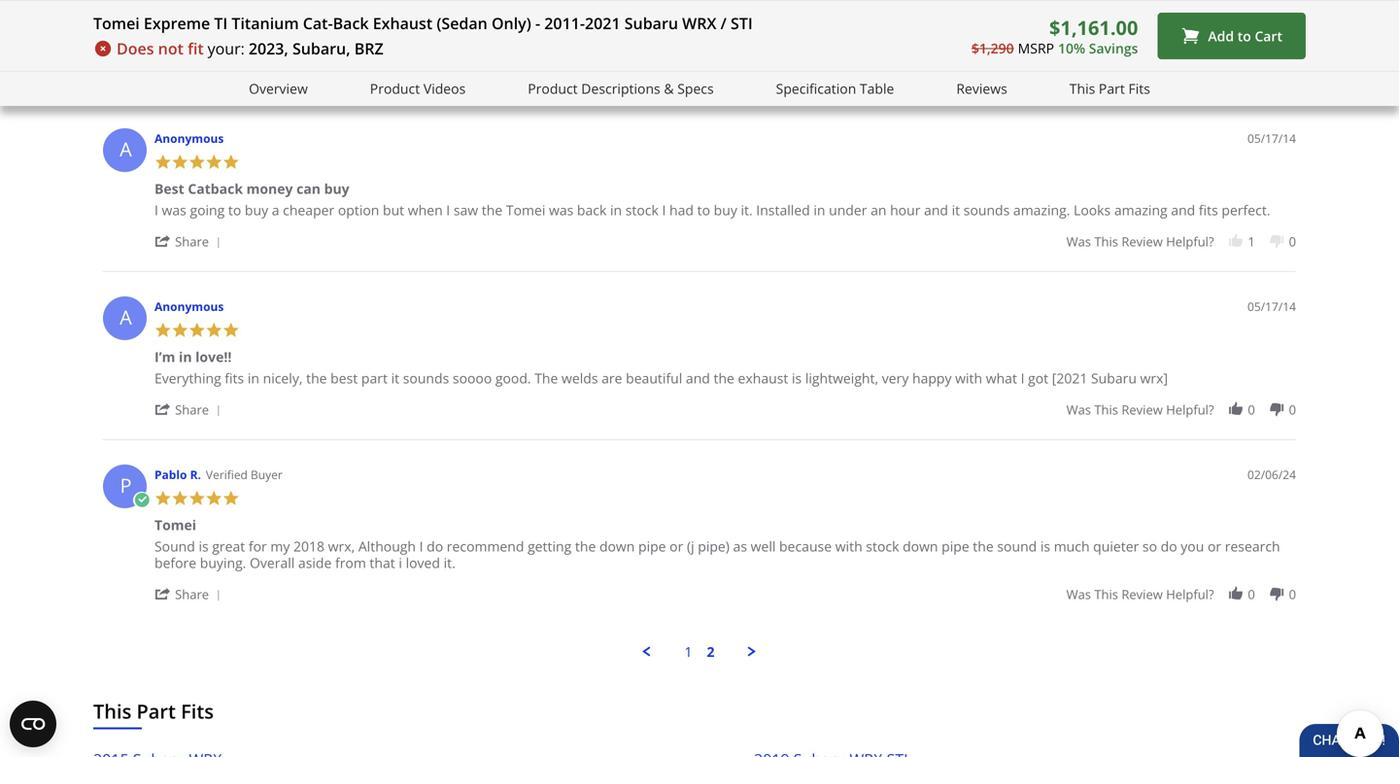 Task type: vqa. For each thing, say whether or not it's contained in the screenshot.
FEATURED
no



Task type: describe. For each thing, give the bounding box(es) containing it.
love!!
[[196, 348, 232, 366]]

under
[[829, 201, 868, 219]]

vote down review by anonymous on 17 may 2014 image for everything fits in nicely, the best part it sounds soooo good. the welds are beautiful and the exhaust is lightweight, very happy with what i got [2021 subaru wrx]
[[1269, 401, 1286, 418]]

1 vertical spatial part
[[137, 698, 176, 725]]

fit
[[188, 38, 204, 59]]

not
[[158, 38, 184, 59]]

sti
[[731, 13, 753, 34]]

share image for i'm in love!! everything fits in nicely, the best part it sounds soooo good. the welds are beautiful and the exhaust is lightweight, very happy with what i got [2021 subaru wrx]
[[155, 401, 172, 418]]

titanium
[[232, 13, 299, 34]]

seperator image
[[213, 405, 224, 417]]

add
[[1209, 26, 1235, 45]]

verified buyer heading
[[206, 467, 283, 483]]

reviews
[[957, 79, 1008, 98]]

2 or from the left
[[1208, 537, 1222, 556]]

in right "back"
[[610, 201, 622, 219]]

(sedan
[[437, 13, 488, 34]]

0 horizontal spatial fits
[[181, 698, 214, 725]]

this for research
[[1095, 586, 1119, 603]]

2 this from the top
[[1095, 401, 1119, 418]]

i'm in love!! everything fits in nicely, the best part it sounds soooo good. the welds are beautiful and the exhaust is lightweight, very happy with what i got [2021 subaru wrx]
[[155, 348, 1168, 387]]

05/17/14 for best catback money can buy i was going to buy a cheaper option but when i saw the tomei was back in stock i had to buy it. installed in under an hour and it sounds amazing. looks amazing and fits perfect.
[[1248, 130, 1297, 146]]

it inside i'm in love!! everything fits in nicely, the best part it sounds soooo good. the welds are beautiful and the exhaust is lightweight, very happy with what i got [2021 subaru wrx]
[[391, 369, 400, 387]]

1 horizontal spatial to
[[698, 201, 711, 219]]

it inside best catback money can buy i was going to buy a cheaper option but when i saw the tomei was back in stock i had to buy it. installed in under an hour and it sounds amazing. looks amazing and fits perfect.
[[952, 201, 961, 219]]

ti
[[214, 13, 228, 34]]

exhaust
[[373, 13, 433, 34]]

part
[[362, 369, 388, 387]]

r.
[[190, 467, 201, 483]]

before
[[155, 554, 197, 572]]

in left nicely,
[[248, 369, 260, 387]]

stock inside best catback money can buy i was going to buy a cheaper option but when i saw the tomei was back in stock i had to buy it. installed in under an hour and it sounds amazing. looks amazing and fits perfect.
[[626, 201, 659, 219]]

[2021
[[1053, 369, 1088, 387]]

overview
[[249, 79, 308, 98]]

option
[[338, 201, 379, 219]]

wrx,
[[328, 537, 355, 556]]

0 for best catback money can buy i was going to buy a cheaper option but when i saw the tomei was back in stock i had to buy it. installed in under an hour and it sounds amazing. looks amazing and fits perfect.
[[1290, 233, 1297, 250]]

share for catback
[[175, 233, 209, 250]]

cheaper
[[283, 201, 335, 219]]

rating image
[[103, 0, 317, 31]]

was for sounds
[[1067, 233, 1092, 250]]

p
[[120, 472, 132, 499]]

soooo
[[453, 369, 492, 387]]

wrx
[[683, 13, 717, 34]]

2018
[[294, 537, 325, 556]]

when
[[408, 201, 443, 219]]

0 vertical spatial part
[[1099, 79, 1126, 98]]

does not fit your: 2023, subaru, brz
[[117, 38, 384, 59]]

only)
[[492, 13, 532, 34]]

0 horizontal spatial 1
[[685, 643, 693, 661]]

buying.
[[200, 554, 246, 572]]

it. inside tomei sound is great for my 2018 wrx, although i do recommend getting the down pipe or (j pipe) as well because with stock down pipe the sound is much quieter so do you or research before buying. overall aside from that i loved it.
[[444, 554, 456, 572]]

nicely,
[[263, 369, 303, 387]]

best catback money can buy heading
[[155, 179, 350, 202]]

vote down review by pablo r. on  6 feb 2024 image
[[1269, 586, 1286, 603]]

as
[[733, 537, 748, 556]]

i down best
[[155, 201, 158, 219]]

2 horizontal spatial and
[[1172, 201, 1196, 219]]

but
[[383, 201, 405, 219]]

overview link
[[249, 78, 308, 100]]

although
[[359, 537, 416, 556]]

i'm
[[155, 348, 175, 366]]

research
[[1226, 537, 1281, 556]]

reviews link
[[957, 78, 1008, 100]]

sound
[[155, 537, 195, 556]]

installed
[[757, 201, 810, 219]]

&
[[664, 79, 674, 98]]

1 horizontal spatial this part fits
[[1070, 79, 1151, 98]]

10%
[[1059, 39, 1086, 57]]

stock inside tomei sound is great for my 2018 wrx, although i do recommend getting the down pipe or (j pipe) as well because with stock down pipe the sound is much quieter so do you or research before buying. overall aside from that i loved it.
[[866, 537, 900, 556]]

0 vertical spatial 1
[[1248, 233, 1256, 250]]

verified
[[206, 467, 248, 483]]

2 horizontal spatial buy
[[714, 201, 738, 219]]

from
[[335, 554, 366, 572]]

2021
[[585, 13, 621, 34]]

0 for tomei sound is great for my 2018 wrx, although i do recommend getting the down pipe or (j pipe) as well because with stock down pipe the sound is much quieter so do you or research before buying. overall aside from that i loved it.
[[1290, 586, 1297, 603]]

0 horizontal spatial this part fits
[[93, 698, 214, 725]]

2 was from the top
[[1067, 401, 1092, 418]]

(j
[[687, 537, 695, 556]]

pablo r. verified buyer
[[155, 467, 283, 483]]

saw
[[454, 201, 478, 219]]

share for in
[[175, 401, 209, 418]]

0 vertical spatial this
[[1070, 79, 1096, 98]]

sounds inside i'm in love!! everything fits in nicely, the best part it sounds soooo good. the welds are beautiful and the exhaust is lightweight, very happy with what i got [2021 subaru wrx]
[[403, 369, 449, 387]]

much
[[1054, 537, 1090, 556]]

add to cart button
[[1158, 13, 1306, 59]]

so
[[1143, 537, 1158, 556]]

fits inside best catback money can buy i was going to buy a cheaper option but when i saw the tomei was back in stock i had to buy it. installed in under an hour and it sounds amazing. looks amazing and fits perfect.
[[1199, 201, 1219, 219]]

vote up review by pablo r. on  6 feb 2024 image
[[1228, 586, 1245, 603]]

i inside i'm in love!! everything fits in nicely, the best part it sounds soooo good. the welds are beautiful and the exhaust is lightweight, very happy with what i got [2021 subaru wrx]
[[1021, 369, 1025, 387]]

1 do from the left
[[427, 537, 443, 556]]

review date 02/06/24 element
[[1248, 467, 1297, 483]]

add to cart
[[1209, 26, 1283, 45]]

table
[[860, 79, 895, 98]]

aside
[[298, 554, 332, 572]]

the left sound
[[973, 537, 994, 556]]

group for i'm in love!! everything fits in nicely, the best part it sounds soooo good. the welds are beautiful and the exhaust is lightweight, very happy with what i got [2021 subaru wrx]
[[1067, 401, 1297, 418]]

$1,161.00 $1,290 msrp 10% savings
[[972, 14, 1139, 57]]

/
[[721, 13, 727, 34]]

was this review helpful? for i'm in love!! everything fits in nicely, the best part it sounds soooo good. the welds are beautiful and the exhaust is lightweight, very happy with what i got [2021 subaru wrx]
[[1067, 401, 1215, 418]]

0 horizontal spatial is
[[199, 537, 209, 556]]

money
[[247, 179, 293, 198]]

specs
[[678, 79, 714, 98]]

good.
[[496, 369, 531, 387]]

1 down from the left
[[600, 537, 635, 556]]

cart
[[1255, 26, 1283, 45]]

lightweight,
[[806, 369, 879, 387]]

tomei heading
[[155, 516, 196, 538]]

msrp
[[1018, 39, 1055, 57]]

product videos
[[370, 79, 466, 98]]

getting
[[528, 537, 572, 556]]

product videos link
[[370, 78, 466, 100]]

looks
[[1074, 201, 1111, 219]]

it. inside best catback money can buy i was going to buy a cheaper option but when i saw the tomei was back in stock i had to buy it. installed in under an hour and it sounds amazing. looks amazing and fits perfect.
[[741, 201, 753, 219]]

0 horizontal spatial to
[[228, 201, 241, 219]]

product for product videos
[[370, 79, 420, 98]]

2 was from the left
[[549, 201, 574, 219]]

because
[[780, 537, 832, 556]]

circle checkmark image
[[133, 492, 150, 509]]

with inside tomei sound is great for my 2018 wrx, although i do recommend getting the down pipe or (j pipe) as well because with stock down pipe the sound is much quieter so do you or research before buying. overall aside from that i loved it.
[[836, 537, 863, 556]]

back
[[333, 13, 369, 34]]

$1,290
[[972, 39, 1015, 57]]

great
[[212, 537, 245, 556]]

in right the i'm
[[179, 348, 192, 366]]

1 link
[[685, 643, 693, 661]]

seperator image for is
[[213, 590, 224, 602]]

helpful? for i was going to buy a cheaper option but when i saw the tomei was back in stock i had to buy it. installed in under an hour and it sounds amazing. looks amazing and fits perfect.
[[1167, 233, 1215, 250]]

specification table
[[776, 79, 895, 98]]



Task type: locate. For each thing, give the bounding box(es) containing it.
0 vertical spatial it.
[[741, 201, 753, 219]]

stock left had
[[626, 201, 659, 219]]

sounds inside best catback money can buy i was going to buy a cheaper option but when i saw the tomei was back in stock i had to buy it. installed in under an hour and it sounds amazing. looks amazing and fits perfect.
[[964, 201, 1010, 219]]

helpful? for everything fits in nicely, the best part it sounds soooo good. the welds are beautiful and the exhaust is lightweight, very happy with what i got [2021 subaru wrx]
[[1167, 401, 1215, 418]]

was left "back"
[[549, 201, 574, 219]]

1 vertical spatial subaru
[[1092, 369, 1137, 387]]

happy
[[913, 369, 952, 387]]

1 group from the top
[[1067, 233, 1297, 250]]

2 horizontal spatial is
[[1041, 537, 1051, 556]]

review for i'm in love!! everything fits in nicely, the best part it sounds soooo good. the welds are beautiful and the exhaust is lightweight, very happy with what i got [2021 subaru wrx]
[[1122, 401, 1163, 418]]

it. right loved
[[444, 554, 456, 572]]

3 was this review helpful? from the top
[[1067, 586, 1215, 603]]

was this review helpful? for tomei sound is great for my 2018 wrx, although i do recommend getting the down pipe or (j pipe) as well because with stock down pipe the sound is much quieter so do you or research before buying. overall aside from that i loved it.
[[1067, 586, 1215, 603]]

1 vertical spatial this part fits
[[93, 698, 214, 725]]

helpful? left vote up review by pablo r. on  6 feb 2024 image
[[1167, 586, 1215, 603]]

i'm in love!! heading
[[155, 348, 232, 370]]

the
[[482, 201, 503, 219], [306, 369, 327, 387], [714, 369, 735, 387], [575, 537, 596, 556], [973, 537, 994, 556]]

3 share from the top
[[175, 586, 209, 603]]

to right add
[[1238, 26, 1252, 45]]

2 do from the left
[[1161, 537, 1178, 556]]

1 was this review helpful? from the top
[[1067, 233, 1215, 250]]

product down 2011-
[[528, 79, 578, 98]]

product descriptions & specs
[[528, 79, 714, 98]]

share button down everything
[[155, 400, 228, 418]]

review date 05/17/14 element for i'm in love!! everything fits in nicely, the best part it sounds soooo good. the welds are beautiful and the exhaust is lightweight, very happy with what i got [2021 subaru wrx]
[[1248, 298, 1297, 315]]

recommend
[[447, 537, 524, 556]]

review down 'amazing'
[[1122, 233, 1163, 250]]

1 vertical spatial was
[[1067, 401, 1092, 418]]

3 group from the top
[[1067, 586, 1297, 603]]

perfect.
[[1222, 201, 1271, 219]]

open widget image
[[10, 701, 56, 748]]

pipe)
[[698, 537, 730, 556]]

seperator image down going
[[213, 237, 224, 249]]

i left had
[[662, 201, 666, 219]]

seperator image for money
[[213, 237, 224, 249]]

pipe left sound
[[942, 537, 970, 556]]

0 vertical spatial fits
[[1129, 79, 1151, 98]]

0 vertical spatial with
[[956, 369, 983, 387]]

2 link
[[707, 643, 715, 661]]

vote up review by anonymous on 17 may 2014 image
[[1228, 233, 1245, 250]]

cat-
[[303, 13, 333, 34]]

in left under
[[814, 201, 826, 219]]

3 helpful? from the top
[[1167, 586, 1215, 603]]

anonymous for catback
[[155, 130, 224, 146]]

down right getting
[[600, 537, 635, 556]]

0 horizontal spatial do
[[427, 537, 443, 556]]

1 left 2
[[685, 643, 693, 661]]

descriptions
[[582, 79, 661, 98]]

exhaust
[[738, 369, 789, 387]]

wrx]
[[1141, 369, 1168, 387]]

0 horizontal spatial fits
[[225, 369, 244, 387]]

share left seperator image
[[175, 401, 209, 418]]

share image
[[155, 586, 172, 603]]

1 vertical spatial it
[[391, 369, 400, 387]]

stock right the because
[[866, 537, 900, 556]]

2 05/17/14 from the top
[[1248, 298, 1297, 314]]

buy right can
[[324, 179, 350, 198]]

2 group from the top
[[1067, 401, 1297, 418]]

0 horizontal spatial with
[[836, 537, 863, 556]]

fits
[[1129, 79, 1151, 98], [181, 698, 214, 725]]

sound
[[998, 537, 1037, 556]]

helpful? left vote up review by anonymous on 17 may 2014 icon
[[1167, 233, 1215, 250]]

does
[[117, 38, 154, 59]]

2 was this review helpful? from the top
[[1067, 401, 1215, 418]]

subaru,
[[293, 38, 350, 59]]

0 horizontal spatial product
[[370, 79, 420, 98]]

to right going
[[228, 201, 241, 219]]

and inside i'm in love!! everything fits in nicely, the best part it sounds soooo good. the welds are beautiful and the exhaust is lightweight, very happy with what i got [2021 subaru wrx]
[[686, 369, 710, 387]]

sounds left amazing.
[[964, 201, 1010, 219]]

1 horizontal spatial with
[[956, 369, 983, 387]]

review down "wrx]"
[[1122, 401, 1163, 418]]

2 seperator image from the top
[[213, 590, 224, 602]]

2 vertical spatial share button
[[155, 585, 228, 603]]

fits left perfect. on the right of page
[[1199, 201, 1219, 219]]

or right you
[[1208, 537, 1222, 556]]

2
[[707, 643, 715, 661]]

share button for in
[[155, 400, 228, 418]]

was for research
[[1067, 586, 1092, 603]]

group for tomei sound is great for my 2018 wrx, although i do recommend getting the down pipe or (j pipe) as well because with stock down pipe the sound is much quieter so do you or research before buying. overall aside from that i loved it.
[[1067, 586, 1297, 603]]

1 horizontal spatial stock
[[866, 537, 900, 556]]

3 review from the top
[[1122, 586, 1163, 603]]

what
[[986, 369, 1018, 387]]

1 vertical spatial share
[[175, 401, 209, 418]]

1 seperator image from the top
[[213, 237, 224, 249]]

quieter
[[1094, 537, 1140, 556]]

pablo
[[155, 467, 187, 483]]

2 vertical spatial helpful?
[[1167, 586, 1215, 603]]

it. left installed
[[741, 201, 753, 219]]

1 horizontal spatial sounds
[[964, 201, 1010, 219]]

0 horizontal spatial it
[[391, 369, 400, 387]]

do right the so
[[1161, 537, 1178, 556]]

vote up review by anonymous on 17 may 2014 image
[[1228, 401, 1245, 418]]

1 horizontal spatial 1
[[1248, 233, 1256, 250]]

savings
[[1089, 39, 1139, 57]]

i
[[399, 554, 402, 572]]

2 horizontal spatial to
[[1238, 26, 1252, 45]]

tomei for great
[[155, 516, 196, 534]]

1 05/17/14 from the top
[[1248, 130, 1297, 146]]

star image
[[155, 154, 172, 171], [172, 154, 189, 171], [155, 322, 172, 339], [189, 322, 206, 339], [155, 490, 172, 507], [206, 490, 223, 507], [223, 490, 240, 507]]

0 vertical spatial share
[[175, 233, 209, 250]]

1 horizontal spatial do
[[1161, 537, 1178, 556]]

i left saw
[[446, 201, 450, 219]]

with right the because
[[836, 537, 863, 556]]

2 vertical spatial share
[[175, 586, 209, 603]]

1 vertical spatial was this review helpful?
[[1067, 401, 1215, 418]]

0 horizontal spatial buy
[[245, 201, 268, 219]]

was down best
[[162, 201, 186, 219]]

0 vertical spatial was this review helpful?
[[1067, 233, 1215, 250]]

best catback money can buy i was going to buy a cheaper option but when i saw the tomei was back in stock i had to buy it. installed in under an hour and it sounds amazing. looks amazing and fits perfect.
[[155, 179, 1271, 219]]

share image
[[155, 233, 172, 250], [155, 401, 172, 418]]

share image down best
[[155, 233, 172, 250]]

0 horizontal spatial stock
[[626, 201, 659, 219]]

buy left a
[[245, 201, 268, 219]]

a
[[272, 201, 279, 219]]

menu
[[93, 643, 1306, 661]]

is inside i'm in love!! everything fits in nicely, the best part it sounds soooo good. the welds are beautiful and the exhaust is lightweight, very happy with what i got [2021 subaru wrx]
[[792, 369, 802, 387]]

0 vertical spatial it
[[952, 201, 961, 219]]

pipe
[[639, 537, 666, 556], [942, 537, 970, 556]]

a for best catback money can buy
[[120, 136, 132, 162]]

stock
[[626, 201, 659, 219], [866, 537, 900, 556]]

1 review date 05/17/14 element from the top
[[1248, 130, 1297, 147]]

the inside best catback money can buy i was going to buy a cheaper option but when i saw the tomei was back in stock i had to buy it. installed in under an hour and it sounds amazing. looks amazing and fits perfect.
[[482, 201, 503, 219]]

share button for sound
[[155, 585, 228, 603]]

it right hour
[[952, 201, 961, 219]]

tab panel containing a
[[93, 119, 1306, 661]]

0 horizontal spatial sounds
[[403, 369, 449, 387]]

1 vertical spatial 05/17/14
[[1248, 298, 1297, 314]]

review date 05/17/14 element for best catback money can buy i was going to buy a cheaper option but when i saw the tomei was back in stock i had to buy it. installed in under an hour and it sounds amazing. looks amazing and fits perfect.
[[1248, 130, 1297, 147]]

0 vertical spatial tomei
[[93, 13, 140, 34]]

1 horizontal spatial buy
[[324, 179, 350, 198]]

0 horizontal spatial this
[[93, 698, 132, 725]]

2 vote down review by anonymous on 17 may 2014 image from the top
[[1269, 401, 1286, 418]]

0 vertical spatial group
[[1067, 233, 1297, 250]]

tab panel
[[93, 119, 1306, 661]]

1 right vote up review by anonymous on 17 may 2014 icon
[[1248, 233, 1256, 250]]

0 vertical spatial fits
[[1199, 201, 1219, 219]]

1 vertical spatial review date 05/17/14 element
[[1248, 298, 1297, 315]]

1 pipe from the left
[[639, 537, 666, 556]]

0 horizontal spatial tomei
[[93, 13, 140, 34]]

and right hour
[[924, 201, 949, 219]]

share image down everything
[[155, 401, 172, 418]]

1 horizontal spatial was
[[549, 201, 574, 219]]

are
[[602, 369, 623, 387]]

1 vertical spatial this
[[93, 698, 132, 725]]

share button
[[155, 232, 228, 250], [155, 400, 228, 418], [155, 585, 228, 603]]

1 vertical spatial 1
[[685, 643, 693, 661]]

was this review helpful? down the so
[[1067, 586, 1215, 603]]

1 horizontal spatial product
[[528, 79, 578, 98]]

1 or from the left
[[670, 537, 684, 556]]

pipe left (j
[[639, 537, 666, 556]]

1 vertical spatial vote down review by anonymous on 17 may 2014 image
[[1269, 401, 1286, 418]]

with left the what
[[956, 369, 983, 387]]

group down "wrx]"
[[1067, 401, 1297, 418]]

1 helpful? from the top
[[1167, 233, 1215, 250]]

0 horizontal spatial subaru
[[625, 13, 679, 34]]

1 vertical spatial fits
[[181, 698, 214, 725]]

vote down review by anonymous on 17 may 2014 image right vote up review by anonymous on 17 may 2014 image
[[1269, 401, 1286, 418]]

0 vertical spatial was
[[1067, 233, 1092, 250]]

1 review from the top
[[1122, 233, 1163, 250]]

product down brz
[[370, 79, 420, 98]]

review for best catback money can buy i was going to buy a cheaper option but when i saw the tomei was back in stock i had to buy it. installed in under an hour and it sounds amazing. looks amazing and fits perfect.
[[1122, 233, 1163, 250]]

got
[[1029, 369, 1049, 387]]

1 vertical spatial seperator image
[[213, 590, 224, 602]]

review down the so
[[1122, 586, 1163, 603]]

1 share from the top
[[175, 233, 209, 250]]

everything
[[155, 369, 221, 387]]

0 for i'm in love!! everything fits in nicely, the best part it sounds soooo good. the welds are beautiful and the exhaust is lightweight, very happy with what i got [2021 subaru wrx]
[[1290, 401, 1297, 418]]

2 pipe from the left
[[942, 537, 970, 556]]

2 share image from the top
[[155, 401, 172, 418]]

0 vertical spatial this
[[1095, 233, 1119, 250]]

0 vertical spatial share image
[[155, 233, 172, 250]]

-
[[536, 13, 541, 34]]

to inside button
[[1238, 26, 1252, 45]]

group for best catback money can buy i was going to buy a cheaper option but when i saw the tomei was back in stock i had to buy it. installed in under an hour and it sounds amazing. looks amazing and fits perfect.
[[1067, 233, 1297, 250]]

1 horizontal spatial it
[[952, 201, 961, 219]]

3 was from the top
[[1067, 586, 1092, 603]]

review date 05/17/14 element
[[1248, 130, 1297, 147], [1248, 298, 1297, 315]]

2 share from the top
[[175, 401, 209, 418]]

0 vertical spatial this part fits
[[1070, 79, 1151, 98]]

1 horizontal spatial or
[[1208, 537, 1222, 556]]

to right had
[[698, 201, 711, 219]]

2 vertical spatial review
[[1122, 586, 1163, 603]]

had
[[670, 201, 694, 219]]

is left much
[[1041, 537, 1051, 556]]

share button down before
[[155, 585, 228, 603]]

3 this from the top
[[1095, 586, 1119, 603]]

1 horizontal spatial subaru
[[1092, 369, 1137, 387]]

tomei inside tomei sound is great for my 2018 wrx, although i do recommend getting the down pipe or (j pipe) as well because with stock down pipe the sound is much quieter so do you or research before buying. overall aside from that i loved it.
[[155, 516, 196, 534]]

menu containing 1
[[93, 643, 1306, 661]]

brz
[[355, 38, 384, 59]]

0 horizontal spatial was
[[162, 201, 186, 219]]

to
[[1238, 26, 1252, 45], [228, 201, 241, 219], [698, 201, 711, 219]]

tomei inside best catback money can buy i was going to buy a cheaper option but when i saw the tomei was back in stock i had to buy it. installed in under an hour and it sounds amazing. looks amazing and fits perfect.
[[506, 201, 546, 219]]

this for sounds
[[1095, 233, 1119, 250]]

2 down from the left
[[903, 537, 939, 556]]

0 vertical spatial a
[[120, 136, 132, 162]]

with
[[956, 369, 983, 387], [836, 537, 863, 556]]

well
[[751, 537, 776, 556]]

share down going
[[175, 233, 209, 250]]

tomei
[[93, 13, 140, 34], [506, 201, 546, 219], [155, 516, 196, 534]]

0 horizontal spatial down
[[600, 537, 635, 556]]

tomei up does
[[93, 13, 140, 34]]

1 vertical spatial helpful?
[[1167, 401, 1215, 418]]

helpful? left vote up review by anonymous on 17 may 2014 image
[[1167, 401, 1215, 418]]

1 vertical spatial anonymous
[[155, 298, 224, 314]]

fits
[[1199, 201, 1219, 219], [225, 369, 244, 387]]

this down 10%
[[1070, 79, 1096, 98]]

1 horizontal spatial pipe
[[942, 537, 970, 556]]

2 helpful? from the top
[[1167, 401, 1215, 418]]

2 product from the left
[[528, 79, 578, 98]]

anonymous up best
[[155, 130, 224, 146]]

share right share image
[[175, 586, 209, 603]]

1 vertical spatial with
[[836, 537, 863, 556]]

was
[[162, 201, 186, 219], [549, 201, 574, 219]]

is
[[792, 369, 802, 387], [199, 537, 209, 556], [1041, 537, 1051, 556]]

0 vertical spatial subaru
[[625, 13, 679, 34]]

buyer
[[251, 467, 283, 483]]

review for tomei sound is great for my 2018 wrx, although i do recommend getting the down pipe or (j pipe) as well because with stock down pipe the sound is much quieter so do you or research before buying. overall aside from that i loved it.
[[1122, 586, 1163, 603]]

1 this from the top
[[1095, 233, 1119, 250]]

was this review helpful? down "wrx]"
[[1067, 401, 1215, 418]]

i right i
[[420, 537, 423, 556]]

product
[[370, 79, 420, 98], [528, 79, 578, 98]]

and right beautiful
[[686, 369, 710, 387]]

the left best at left
[[306, 369, 327, 387]]

the right saw
[[482, 201, 503, 219]]

2 vertical spatial group
[[1067, 586, 1297, 603]]

down
[[600, 537, 635, 556], [903, 537, 939, 556]]

best
[[155, 179, 184, 198]]

1 horizontal spatial this
[[1070, 79, 1096, 98]]

group down 'amazing'
[[1067, 233, 1297, 250]]

0 vertical spatial helpful?
[[1167, 233, 1215, 250]]

0 horizontal spatial or
[[670, 537, 684, 556]]

fits inside i'm in love!! everything fits in nicely, the best part it sounds soooo good. the welds are beautiful and the exhaust is lightweight, very happy with what i got [2021 subaru wrx]
[[225, 369, 244, 387]]

1 product from the left
[[370, 79, 420, 98]]

for
[[249, 537, 267, 556]]

amazing
[[1115, 201, 1168, 219]]

2 anonymous from the top
[[155, 298, 224, 314]]

the right getting
[[575, 537, 596, 556]]

helpful? for sound is great for my 2018 wrx, although i do recommend getting the down pipe or (j pipe) as well because with stock down pipe the sound is much quieter so do you or research before buying. overall aside from that i loved it.
[[1167, 586, 1215, 603]]

helpful?
[[1167, 233, 1215, 250], [1167, 401, 1215, 418], [1167, 586, 1215, 603]]

images & videos image
[[331, 0, 545, 31]]

1 share button from the top
[[155, 232, 228, 250]]

was down much
[[1067, 586, 1092, 603]]

1 a from the top
[[120, 136, 132, 162]]

0 vertical spatial share button
[[155, 232, 228, 250]]

0 horizontal spatial and
[[686, 369, 710, 387]]

my
[[271, 537, 290, 556]]

vote down review by anonymous on 17 may 2014 image right vote up review by anonymous on 17 may 2014 icon
[[1269, 233, 1286, 250]]

1 vote down review by anonymous on 17 may 2014 image from the top
[[1269, 233, 1286, 250]]

vote down review by anonymous on 17 may 2014 image
[[1269, 233, 1286, 250], [1269, 401, 1286, 418]]

fits down love!!
[[225, 369, 244, 387]]

anonymous for in
[[155, 298, 224, 314]]

subaru left "wrx]"
[[1092, 369, 1137, 387]]

or left (j
[[670, 537, 684, 556]]

can
[[297, 179, 321, 198]]

2011-
[[545, 13, 585, 34]]

1 anonymous from the top
[[155, 130, 224, 146]]

vote down review by anonymous on 17 may 2014 image for i was going to buy a cheaper option but when i saw the tomei was back in stock i had to buy it. installed in under an hour and it sounds amazing. looks amazing and fits perfect.
[[1269, 233, 1286, 250]]

was this review helpful? for best catback money can buy i was going to buy a cheaper option but when i saw the tomei was back in stock i had to buy it. installed in under an hour and it sounds amazing. looks amazing and fits perfect.
[[1067, 233, 1215, 250]]

1 vertical spatial stock
[[866, 537, 900, 556]]

catback
[[188, 179, 243, 198]]

0 vertical spatial vote down review by anonymous on 17 may 2014 image
[[1269, 233, 1286, 250]]

the left exhaust
[[714, 369, 735, 387]]

2 horizontal spatial tomei
[[506, 201, 546, 219]]

anonymous
[[155, 130, 224, 146], [155, 298, 224, 314]]

group
[[1067, 233, 1297, 250], [1067, 401, 1297, 418], [1067, 586, 1297, 603]]

3 share button from the top
[[155, 585, 228, 603]]

2 a from the top
[[120, 304, 132, 331]]

share for sound
[[175, 586, 209, 603]]

1 was from the left
[[162, 201, 186, 219]]

tomei expreme ti titanium cat-back exhaust (sedan only) - 2011-2021 subaru wrx / sti
[[93, 13, 753, 34]]

this
[[1070, 79, 1096, 98], [93, 698, 132, 725]]

share button down going
[[155, 232, 228, 250]]

a for i'm in love!!
[[120, 304, 132, 331]]

1 was from the top
[[1067, 233, 1092, 250]]

share button for catback
[[155, 232, 228, 250]]

and right 'amazing'
[[1172, 201, 1196, 219]]

your:
[[208, 38, 245, 59]]

best
[[331, 369, 358, 387]]

2 vertical spatial was this review helpful?
[[1067, 586, 1215, 603]]

tomei right saw
[[506, 201, 546, 219]]

you
[[1181, 537, 1205, 556]]

this right open widget image
[[93, 698, 132, 725]]

05/17/14 for i'm in love!! everything fits in nicely, the best part it sounds soooo good. the welds are beautiful and the exhaust is lightweight, very happy with what i got [2021 subaru wrx]
[[1248, 298, 1297, 314]]

1 horizontal spatial fits
[[1129, 79, 1151, 98]]

overall
[[250, 554, 295, 572]]

star image
[[189, 154, 206, 171], [206, 154, 223, 171], [223, 154, 240, 171], [172, 322, 189, 339], [206, 322, 223, 339], [223, 322, 240, 339], [172, 490, 189, 507], [189, 490, 206, 507]]

with inside i'm in love!! everything fits in nicely, the best part it sounds soooo good. the welds are beautiful and the exhaust is lightweight, very happy with what i got [2021 subaru wrx]
[[956, 369, 983, 387]]

down left sound
[[903, 537, 939, 556]]

2023,
[[249, 38, 288, 59]]

1 vertical spatial sounds
[[403, 369, 449, 387]]

is left great
[[199, 537, 209, 556]]

1 vertical spatial a
[[120, 304, 132, 331]]

tomei for titanium
[[93, 13, 140, 34]]

do right i
[[427, 537, 443, 556]]

is right exhaust
[[792, 369, 802, 387]]

amazing.
[[1014, 201, 1071, 219]]

0 horizontal spatial pipe
[[639, 537, 666, 556]]

seperator image
[[213, 237, 224, 249], [213, 590, 224, 602]]

1 vertical spatial fits
[[225, 369, 244, 387]]

an
[[871, 201, 887, 219]]

anonymous up the i'm in love!! heading
[[155, 298, 224, 314]]

2 share button from the top
[[155, 400, 228, 418]]

was down [2021
[[1067, 401, 1092, 418]]

i left got
[[1021, 369, 1025, 387]]

0 vertical spatial 05/17/14
[[1248, 130, 1297, 146]]

subaru left wrx
[[625, 13, 679, 34]]

product for product descriptions & specs
[[528, 79, 578, 98]]

loved
[[406, 554, 440, 572]]

i inside tomei sound is great for my 2018 wrx, although i do recommend getting the down pipe or (j pipe) as well because with stock down pipe the sound is much quieter so do you or research before buying. overall aside from that i loved it.
[[420, 537, 423, 556]]

2 review date 05/17/14 element from the top
[[1248, 298, 1297, 315]]

beautiful
[[626, 369, 683, 387]]

2 vertical spatial tomei
[[155, 516, 196, 534]]

hour
[[891, 201, 921, 219]]

1 vertical spatial this
[[1095, 401, 1119, 418]]

share image for best catback money can buy i was going to buy a cheaper option but when i saw the tomei was back in stock i had to buy it. installed in under an hour and it sounds amazing. looks amazing and fits perfect.
[[155, 233, 172, 250]]

very
[[882, 369, 909, 387]]

0 vertical spatial anonymous
[[155, 130, 224, 146]]

seperator image down buying.
[[213, 590, 224, 602]]

0 vertical spatial review
[[1122, 233, 1163, 250]]

group down you
[[1067, 586, 1297, 603]]

1 vertical spatial share button
[[155, 400, 228, 418]]

1 vertical spatial it.
[[444, 554, 456, 572]]

2 review from the top
[[1122, 401, 1163, 418]]

review
[[1122, 233, 1163, 250], [1122, 401, 1163, 418], [1122, 586, 1163, 603]]

subaru inside i'm in love!! everything fits in nicely, the best part it sounds soooo good. the welds are beautiful and the exhaust is lightweight, very happy with what i got [2021 subaru wrx]
[[1092, 369, 1137, 387]]

do
[[427, 537, 443, 556], [1161, 537, 1178, 556]]

1 vertical spatial tomei
[[506, 201, 546, 219]]

share
[[175, 233, 209, 250], [175, 401, 209, 418], [175, 586, 209, 603]]

expreme
[[144, 13, 210, 34]]

tomei sound is great for my 2018 wrx, although i do recommend getting the down pipe or (j pipe) as well because with stock down pipe the sound is much quieter so do you or research before buying. overall aside from that i loved it.
[[155, 516, 1281, 572]]

1 share image from the top
[[155, 233, 172, 250]]

buy right had
[[714, 201, 738, 219]]

tomei up sound in the bottom of the page
[[155, 516, 196, 534]]

0 vertical spatial stock
[[626, 201, 659, 219]]

1 horizontal spatial fits
[[1199, 201, 1219, 219]]

it right part
[[391, 369, 400, 387]]

1 horizontal spatial and
[[924, 201, 949, 219]]

sounds left soooo
[[403, 369, 449, 387]]

1 horizontal spatial it.
[[741, 201, 753, 219]]

was this review helpful? down 'amazing'
[[1067, 233, 1215, 250]]

back
[[577, 201, 607, 219]]

was down looks at right
[[1067, 233, 1092, 250]]



